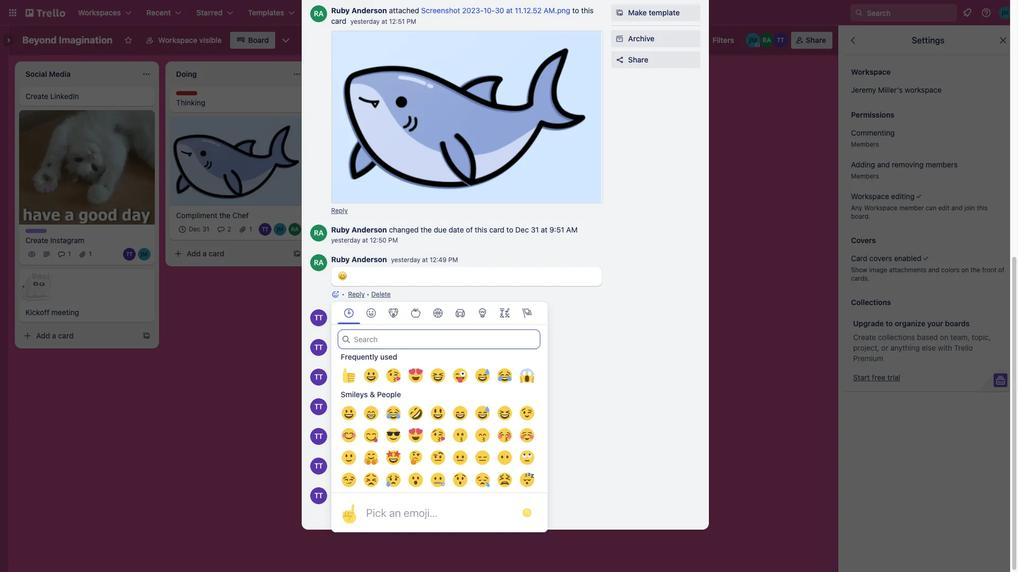 Task type: describe. For each thing, give the bounding box(es) containing it.
screenshot 2023-10-30 at 11.12.52 am.png link
[[421, 6, 571, 15]]

terry for terry turtle added ruby anderson to this card yesterday at 9:54 am
[[331, 311, 351, 320]]

terry for terry turtle added jeremy miller to this card yesterday at 9:54 am
[[331, 340, 351, 349]]

1 horizontal spatial jeremy miller (jeremymiller198) image
[[746, 33, 761, 48]]

on inside show image attachments and colors on the front of cards.
[[962, 266, 969, 274]]

yesterday inside terry turtle added ruby anderson to this card yesterday at 9:54 am
[[331, 322, 361, 330]]

kickoff meeting
[[25, 308, 79, 317]]

be
[[429, 459, 438, 468]]

to inside 'ruby anderson changed the due date of this card to dec 31 at 9:51 am yesterday at 12:50 pm'
[[507, 226, 514, 235]]

0 vertical spatial reply link
[[331, 207, 348, 215]]

attachments
[[890, 266, 927, 274]]

dec inside option
[[189, 225, 201, 233]]

jeremy miller (jeremymiller198) image
[[138, 249, 151, 261]]

yesterday inside ruby anderson yesterday at 12:49 pm
[[391, 256, 421, 264]]

dec 31
[[189, 225, 209, 233]]

power-ups button
[[565, 32, 631, 49]]

ruby anderson changed the due date of this card to dec 31 at 9:51 am yesterday at 12:50 pm
[[331, 226, 578, 245]]

turtle for terry turtle added ruby anderson to this card yesterday at 9:54 am
[[352, 311, 374, 320]]

permissions
[[852, 110, 895, 119]]

pm inside 'ruby anderson changed the due date of this card to dec 31 at 9:51 am yesterday at 12:50 pm'
[[389, 237, 398, 245]]

am inside terry turtle joined this card yesterday at 9:53 am
[[386, 411, 396, 419]]

yesterday inside terry turtle marked the due date incomplete yesterday at 9:53 am
[[331, 381, 361, 389]]

this inside any workspace member can edit and join this board.
[[977, 204, 988, 212]]

this inside terry turtle added this card to doing yesterday at 9:51 am
[[400, 489, 412, 498]]

at inside terry turtle joined this card yesterday at 9:53 am
[[362, 411, 368, 419]]

12:49
[[430, 256, 447, 264]]

join
[[965, 204, 976, 212]]

1 horizontal spatial reply link
[[348, 291, 365, 299]]

add reaction image
[[331, 290, 340, 300]]

create instagram link
[[25, 236, 149, 246]]

pm inside ruby anderson yesterday at 12:49 pm
[[449, 256, 458, 264]]

joined
[[376, 400, 397, 409]]

to inside the terry turtle added jeremy miller to this card yesterday at 9:54 am
[[451, 340, 458, 349]]

sm image for automation
[[633, 32, 648, 47]]

sm image
[[615, 33, 625, 44]]

changed
[[389, 226, 419, 235]]

collections
[[852, 298, 892, 307]]

added for jeremy miller
[[376, 340, 398, 349]]

and inside show image attachments and colors on the front of cards.
[[929, 266, 940, 274]]

project,
[[854, 344, 880, 353]]

card inside terry turtle added ruby anderson to this card yesterday at 9:54 am
[[481, 311, 496, 320]]

ruby inside terry turtle added ruby anderson to this card yesterday at 9:54 am
[[400, 311, 418, 320]]

add a card button for right create from template… icon
[[170, 245, 289, 262]]

jeremy inside the terry turtle added jeremy miller to this card yesterday at 9:54 am
[[400, 340, 427, 349]]

yesterday inside terry turtle joined this card yesterday at 9:53 am
[[331, 411, 361, 419]]

image
[[870, 266, 888, 274]]

add a card button for create from template… image
[[320, 92, 439, 109]]

card inside 'ruby anderson changed the due date of this card to dec 31 at 9:51 am yesterday at 12:50 pm'
[[490, 226, 505, 235]]

add a card button for the bottom create from template… icon
[[19, 328, 138, 345]]

at inside ruby anderson yesterday at 12:49 pm
[[422, 256, 428, 264]]

due inside terry turtle set this card to be due dec 1 at 9:51 am yesterday at 9:52 am
[[440, 459, 453, 468]]

trial
[[888, 374, 901, 383]]

30
[[495, 6, 504, 15]]

11.12.52
[[515, 6, 542, 15]]

anything
[[891, 344, 920, 353]]

star or unstar board image
[[124, 36, 133, 45]]

terry turtle joined this card yesterday at 9:53 am
[[331, 400, 429, 419]]

terry for terry turtle marked the due date incomplete yesterday at 9:53 am
[[331, 370, 351, 379]]

kickoff
[[25, 308, 49, 317]]

card covers enabled
[[852, 254, 922, 263]]

color: bold red, title: "thoughts" element
[[176, 91, 205, 99]]

power-
[[586, 36, 611, 45]]

archive link
[[611, 30, 701, 47]]

card inside terry turtle joined this card yesterday at 9:53 am
[[413, 400, 429, 409]]

incomplete
[[449, 370, 487, 379]]

2 vertical spatial a
[[52, 332, 56, 341]]

front
[[983, 266, 997, 274]]

card inside the to this card
[[331, 16, 347, 25]]

1 horizontal spatial a
[[203, 249, 207, 258]]

this inside terry turtle set this card to be due dec 1 at 9:51 am yesterday at 9:52 am
[[389, 459, 401, 468]]

start free trial button
[[854, 373, 901, 384]]

settings
[[912, 36, 945, 45]]

customize views image
[[281, 35, 291, 46]]

an
[[389, 507, 401, 520]]

terry turtle set this card to be due dec 1 at 9:51 am yesterday at 9:52 am
[[331, 459, 513, 478]]

am inside terry turtle added ruby anderson to this card yesterday at 9:54 am
[[386, 322, 396, 330]]

1 inside terry turtle set this card to be due dec 1 at 9:51 am yesterday at 9:52 am
[[471, 459, 474, 468]]

•
[[367, 291, 370, 299]]

anderson for attached
[[352, 6, 387, 15]]

miller
[[429, 340, 449, 349]]

workspace visible button
[[139, 32, 228, 49]]

reply for reply • delete
[[348, 291, 365, 299]]

miller's
[[879, 85, 903, 94]]

your
[[928, 319, 944, 328]]

any
[[852, 204, 863, 212]]

0 vertical spatial share
[[806, 36, 827, 45]]

terry turtle marked the due date incomplete yesterday at 9:53 am
[[331, 370, 487, 389]]

add another list button
[[467, 62, 611, 85]]

attached
[[389, 6, 419, 15]]

compliment
[[176, 211, 218, 220]]

reply • delete
[[348, 291, 391, 299]]

workspace for workspace
[[852, 67, 891, 76]]

terry for terry turtle joined this card yesterday at 9:53 am
[[331, 400, 351, 409]]

Search field
[[864, 5, 957, 21]]

thinking
[[176, 98, 205, 107]]

compliment the chef link
[[176, 210, 299, 221]]

open information menu image
[[982, 7, 992, 18]]

card inside the terry turtle added jeremy miller to this card yesterday at 9:54 am
[[475, 340, 490, 349]]

2
[[227, 225, 231, 233]]

create for create linkedin
[[25, 92, 48, 101]]

turtle for terry turtle added this card to doing yesterday at 9:51 am
[[352, 489, 374, 498]]

reply for reply
[[331, 207, 348, 215]]

added inside terry turtle added this card to doing yesterday at 9:51 am
[[376, 489, 398, 498]]

am inside 'terry turtle marked the due date complete yesterday at 9:52 am'
[[386, 441, 395, 449]]

to inside terry turtle set this card to be due dec 1 at 9:51 am yesterday at 9:52 am
[[421, 459, 427, 468]]

0 vertical spatial share button
[[791, 32, 833, 49]]

this inside terry turtle added ruby anderson to this card yesterday at 9:54 am
[[467, 311, 479, 320]]

compliment the chef
[[176, 211, 249, 220]]

terry turtle (terryturtle) image for added
[[310, 310, 327, 327]]

complete
[[449, 429, 481, 438]]

automation button
[[633, 32, 695, 49]]

Search search field
[[338, 330, 540, 350]]

sm image for make template
[[615, 7, 625, 18]]

archive
[[628, 34, 655, 43]]

9:52 inside 'terry turtle marked the due date complete yesterday at 9:52 am'
[[370, 441, 384, 449]]

this inside the to this card
[[582, 6, 594, 15]]

delete
[[372, 291, 391, 299]]

any workspace member can edit and join this board.
[[852, 204, 988, 221]]

search image
[[855, 8, 864, 17]]

yesterday at 9:53 am link for marked the due date incomplete
[[331, 381, 396, 389]]

ruby for ruby anderson yesterday at 12:49 pm
[[331, 255, 350, 264]]

terry turtle (terryturtle) image for 9:53
[[310, 399, 327, 416]]

to inside terry turtle added ruby anderson to this card yesterday at 9:54 am
[[458, 311, 465, 320]]

create from template… image
[[444, 97, 452, 105]]

terry turtle (terryturtle) image for marked the due date incomplete
[[310, 369, 327, 386]]

10-
[[484, 6, 495, 15]]

2023-
[[462, 6, 484, 15]]

create inside upgrade to organize your boards create collections based on team, topic, project, or anything else with trello premium
[[854, 333, 876, 342]]

create instagram
[[25, 236, 84, 245]]

9:54 for jeremy miller
[[370, 351, 384, 359]]

terry turtle added this card to doing yesterday at 9:51 am
[[331, 489, 461, 508]]

add for create from template… image
[[337, 96, 351, 105]]

to inside upgrade to organize your boards create collections based on team, topic, project, or anything else with trello premium
[[886, 319, 893, 328]]

terry for terry turtle marked the due date complete yesterday at 9:52 am
[[331, 429, 351, 438]]

workspace for workspace visible
[[158, 36, 197, 45]]

kickoff meeting link
[[25, 308, 149, 319]]

1 vertical spatial share button
[[611, 51, 701, 68]]

turtle for terry turtle set this card to be due dec 1 at 9:51 am yesterday at 9:52 am
[[352, 459, 374, 468]]

doing
[[440, 489, 461, 498]]

linkedin
[[50, 92, 79, 101]]

at inside the terry turtle added jeremy miller to this card yesterday at 9:54 am
[[362, 351, 368, 359]]

1 horizontal spatial jeremy
[[852, 85, 877, 94]]

premium
[[854, 354, 884, 363]]

1 down create instagram link
[[89, 251, 92, 259]]

thoughts thinking
[[176, 91, 205, 107]]

workspace visible
[[158, 36, 222, 45]]

2 horizontal spatial a
[[353, 96, 358, 105]]

list
[[531, 68, 542, 77]]

beyond
[[22, 34, 57, 46]]

board.
[[852, 213, 871, 221]]

yesterday at 9:53 am link for joined this card
[[331, 411, 396, 419]]

of inside show image attachments and colors on the front of cards.
[[999, 266, 1005, 274]]

dec inside 'ruby anderson changed the due date of this card to dec 31 at 9:51 am yesterday at 12:50 pm'
[[516, 226, 529, 235]]

0 horizontal spatial add a card
[[36, 332, 74, 341]]

turtle for terry turtle added jeremy miller to this card yesterday at 9:54 am
[[352, 340, 374, 349]]

card inside terry turtle added this card to doing yesterday at 9:51 am
[[414, 489, 430, 498]]

create for create instagram
[[25, 236, 48, 245]]

0 horizontal spatial share
[[628, 55, 649, 64]]



Task type: vqa. For each thing, say whether or not it's contained in the screenshot.


Task type: locate. For each thing, give the bounding box(es) containing it.
added down terry turtle added ruby anderson to this card yesterday at 9:54 am on the bottom
[[376, 340, 398, 349]]

yesterday at 9:54 am link for ruby
[[331, 322, 396, 330]]

Board name text field
[[17, 32, 118, 49]]

1 vertical spatial 9:52
[[370, 470, 384, 478]]

9:52 inside terry turtle set this card to be due dec 1 at 9:51 am yesterday at 9:52 am
[[370, 470, 384, 478]]

yesterday at 12:50 pm link
[[331, 237, 398, 245]]

this inside 'ruby anderson changed the due date of this card to dec 31 at 9:51 am yesterday at 12:50 pm'
[[475, 226, 488, 235]]

2 9:54 from the top
[[370, 351, 384, 359]]

color: purple, title: none image
[[25, 229, 47, 234]]

4 turtle from the top
[[352, 400, 374, 409]]

2 yesterday at 9:54 am link from the top
[[331, 351, 396, 359]]

0 horizontal spatial jeremy miller (jeremymiller198) image
[[274, 223, 286, 236]]

1 marked from the top
[[376, 370, 402, 379]]

0 horizontal spatial of
[[466, 226, 473, 235]]

card
[[331, 16, 347, 25], [359, 96, 375, 105], [490, 226, 505, 235], [209, 249, 224, 258], [481, 311, 496, 320], [58, 332, 74, 341], [475, 340, 490, 349], [413, 400, 429, 409], [403, 459, 419, 468], [414, 489, 430, 498]]

team,
[[951, 333, 970, 342]]

date up the yesterday at 12:49 pm link
[[449, 226, 464, 235]]

5 terry from the top
[[331, 429, 351, 438]]

workspace for workspace editing
[[852, 192, 890, 201]]

date left complete
[[432, 429, 447, 438]]

the for marked the due date complete
[[404, 429, 415, 438]]

set
[[376, 459, 387, 468]]

2 vertical spatial added
[[376, 489, 398, 498]]

12:51
[[389, 18, 405, 25]]

1 horizontal spatial dec
[[455, 459, 469, 468]]

to
[[573, 6, 580, 15], [507, 226, 514, 235], [458, 311, 465, 320], [886, 319, 893, 328], [451, 340, 458, 349], [421, 459, 427, 468], [432, 489, 438, 498]]

sm image inside automation button
[[633, 32, 648, 47]]

share down 'archive'
[[628, 55, 649, 64]]

terry for terry turtle set this card to be due dec 1 at 9:51 am yesterday at 9:52 am
[[331, 459, 351, 468]]

am.png
[[544, 6, 571, 15]]

to inside terry turtle added this card to doing yesterday at 9:51 am
[[432, 489, 438, 498]]

create
[[314, 8, 338, 17], [25, 92, 48, 101], [25, 236, 48, 245], [854, 333, 876, 342]]

reply up yesterday at 12:50 pm "link" at the top left
[[331, 207, 348, 215]]

yesterday inside 'terry turtle marked the due date complete yesterday at 9:52 am'
[[331, 441, 361, 449]]

31 inside option
[[202, 225, 209, 233]]

2 horizontal spatial add a card
[[337, 96, 375, 105]]

or
[[882, 344, 889, 353]]

trello
[[955, 344, 973, 353]]

turtle inside terry turtle added ruby anderson to this card yesterday at 9:54 am
[[352, 311, 374, 320]]

yesterday inside terry turtle set this card to be due dec 1 at 9:51 am yesterday at 9:52 am
[[331, 470, 361, 478]]

start free trial
[[854, 374, 901, 383]]

reply link left the •
[[348, 291, 365, 299]]

added down delete
[[376, 311, 398, 320]]

2 vertical spatial add a card
[[36, 332, 74, 341]]

1 vertical spatial add a card button
[[170, 245, 289, 262]]

jeremy miller's workspace link
[[845, 81, 1012, 100]]

0 vertical spatial add a card button
[[320, 92, 439, 109]]

9:51 inside 'ruby anderson changed the due date of this card to dec 31 at 9:51 am yesterday at 12:50 pm'
[[550, 226, 565, 235]]

based
[[917, 333, 938, 342]]

1 horizontal spatial add a card
[[187, 249, 224, 258]]

2 vertical spatial 9:51
[[370, 500, 383, 508]]

9:54 inside terry turtle added ruby anderson to this card yesterday at 9:54 am
[[370, 322, 384, 330]]

ruby
[[331, 6, 350, 15], [331, 226, 350, 235], [331, 255, 350, 264], [400, 311, 418, 320]]

yesterday at 9:52 am link up set
[[331, 441, 395, 449]]

due inside terry turtle marked the due date incomplete yesterday at 9:53 am
[[417, 370, 430, 379]]

yesterday at 9:54 am link up terry turtle marked the due date incomplete yesterday at 9:53 am
[[331, 351, 396, 359]]

ruby for ruby anderson attached screenshot 2023-10-30 at 11.12.52 am.png
[[331, 6, 350, 15]]

0 horizontal spatial 9:51
[[370, 500, 383, 508]]

imagination
[[59, 34, 113, 46]]

added up an
[[376, 489, 398, 498]]

due inside 'ruby anderson changed the due date of this card to dec 31 at 9:51 am yesterday at 12:50 pm'
[[434, 226, 447, 235]]

0 vertical spatial 9:52
[[370, 441, 384, 449]]

1 yesterday at 9:53 am link from the top
[[331, 381, 396, 389]]

1 horizontal spatial add a card button
[[170, 245, 289, 262]]

9:54 up terry turtle marked the due date incomplete yesterday at 9:53 am
[[370, 351, 384, 359]]

1 9:53 from the top
[[370, 381, 384, 389]]

create inside button
[[314, 8, 338, 17]]

1 horizontal spatial sm image
[[633, 32, 648, 47]]

1 horizontal spatial share button
[[791, 32, 833, 49]]

0 vertical spatial yesterday at 9:52 am link
[[331, 441, 395, 449]]

0 horizontal spatial jeremy
[[400, 340, 427, 349]]

commenting members
[[852, 128, 895, 149]]

back to home image
[[25, 4, 65, 21]]

jeremy miller (jeremymiller198) image right filters
[[746, 33, 761, 48]]

pm right 12:50
[[389, 237, 398, 245]]

3 added from the top
[[376, 489, 398, 498]]

1 vertical spatial yesterday at 9:54 am link
[[331, 351, 396, 359]]

7 turtle from the top
[[352, 489, 374, 498]]

0 vertical spatial 9:53
[[370, 381, 384, 389]]

1 vertical spatial reply
[[348, 291, 365, 299]]

0 vertical spatial jeremy miller (jeremymiller198) image
[[1000, 6, 1012, 19]]

0 horizontal spatial a
[[52, 332, 56, 341]]

2 9:52 from the top
[[370, 470, 384, 478]]

due right 'be'
[[440, 459, 453, 468]]

automation
[[648, 36, 689, 45]]

0 vertical spatial date
[[449, 226, 464, 235]]

0 horizontal spatial reply
[[331, 207, 348, 215]]

terry inside terry turtle added ruby anderson to this card yesterday at 9:54 am
[[331, 311, 351, 320]]

organize
[[895, 319, 926, 328]]

the inside 'terry turtle marked the due date complete yesterday at 9:52 am'
[[404, 429, 415, 438]]

filters
[[713, 36, 735, 45]]

anderson down yesterday at 12:50 pm "link" at the top left
[[352, 255, 387, 264]]

add another list
[[486, 68, 542, 77]]

2 vertical spatial date
[[432, 429, 447, 438]]

1 terry from the top
[[331, 311, 351, 320]]

0 vertical spatial 9:54
[[370, 322, 384, 330]]

ruby for ruby anderson changed the due date of this card to dec 31 at 9:51 am yesterday at 12:50 pm
[[331, 226, 350, 235]]

1 9:52 from the top
[[370, 441, 384, 449]]

2 horizontal spatial 9:51
[[550, 226, 565, 235]]

due for complete
[[417, 429, 430, 438]]

0 horizontal spatial pm
[[389, 237, 398, 245]]

added inside the terry turtle added jeremy miller to this card yesterday at 9:54 am
[[376, 340, 398, 349]]

and right adding
[[878, 160, 890, 169]]

jeremy miller (jeremymiller198) image right open information menu image
[[1000, 6, 1012, 19]]

due up 12:49 on the top of the page
[[434, 226, 447, 235]]

workspace inside any workspace member can edit and join this board.
[[865, 204, 898, 212]]

0 vertical spatial create from template… image
[[293, 250, 301, 258]]

at inside terry turtle added this card to doing yesterday at 9:51 am
[[362, 500, 368, 508]]

1 vertical spatial reply link
[[348, 291, 365, 299]]

1 vertical spatial yesterday at 9:52 am link
[[331, 470, 395, 478]]

1 vertical spatial yesterday at 9:53 am link
[[331, 411, 396, 419]]

0 horizontal spatial share button
[[611, 51, 701, 68]]

2 horizontal spatial jeremy miller (jeremymiller198) image
[[1000, 6, 1012, 19]]

removing
[[892, 160, 924, 169]]

2 vertical spatial pm
[[449, 256, 458, 264]]

anderson up yesterday at 12:51 pm
[[352, 6, 387, 15]]

terry for terry turtle added this card to doing yesterday at 9:51 am
[[331, 489, 351, 498]]

0 horizontal spatial dec
[[189, 225, 201, 233]]

date left the incomplete
[[432, 370, 447, 379]]

0 vertical spatial marked
[[376, 370, 402, 379]]

ruby inside 'ruby anderson changed the due date of this card to dec 31 at 9:51 am yesterday at 12:50 pm'
[[331, 226, 350, 235]]

9:54
[[370, 322, 384, 330], [370, 351, 384, 359]]

workspace left visible
[[158, 36, 197, 45]]

marked for marked the due date complete
[[376, 429, 402, 438]]

1 horizontal spatial reply
[[348, 291, 365, 299]]

0 notifications image
[[961, 6, 974, 19]]

9:53 down joined
[[370, 411, 384, 419]]

terry turtle (terryturtle) image for yesterday
[[310, 488, 327, 505]]

members inside adding and removing members members
[[852, 172, 880, 180]]

3 terry from the top
[[331, 370, 351, 379]]

the inside show image attachments and colors on the front of cards.
[[971, 266, 981, 274]]

1 vertical spatial of
[[999, 266, 1005, 274]]

added for ruby anderson
[[376, 311, 398, 320]]

0 horizontal spatial reply link
[[331, 207, 348, 215]]

1 horizontal spatial 9:51
[[485, 459, 499, 468]]

2 turtle from the top
[[352, 340, 374, 349]]

of
[[466, 226, 473, 235], [999, 266, 1005, 274]]

with
[[938, 344, 953, 353]]

and left colors
[[929, 266, 940, 274]]

due for of
[[434, 226, 447, 235]]

turtle inside terry turtle joined this card yesterday at 9:53 am
[[352, 400, 374, 409]]

2 yesterday at 9:52 am link from the top
[[331, 470, 395, 478]]

0 horizontal spatial add a card button
[[19, 328, 138, 345]]

colors
[[942, 266, 960, 274]]

the
[[220, 211, 231, 220], [421, 226, 432, 235], [971, 266, 981, 274], [404, 370, 415, 379], [404, 429, 415, 438]]

am inside 'ruby anderson changed the due date of this card to dec 31 at 9:51 am yesterday at 12:50 pm'
[[567, 226, 578, 235]]

add inside button
[[486, 68, 500, 77]]

1 vertical spatial date
[[432, 370, 447, 379]]

date for complete
[[432, 429, 447, 438]]

am inside the terry turtle added jeremy miller to this card yesterday at 9:54 am
[[386, 351, 396, 359]]

dec inside terry turtle set this card to be due dec 1 at 9:51 am yesterday at 9:52 am
[[455, 459, 469, 468]]

yesterday at 9:52 am link down set
[[331, 470, 395, 478]]

1 horizontal spatial and
[[929, 266, 940, 274]]

sm image inside make template link
[[615, 7, 625, 18]]

yesterday
[[351, 18, 380, 25], [331, 237, 361, 245], [391, 256, 421, 264], [331, 322, 361, 330], [331, 351, 361, 359], [331, 381, 361, 389], [331, 411, 361, 419], [331, 441, 361, 449], [331, 470, 361, 478], [331, 500, 361, 508]]

add a card
[[337, 96, 375, 105], [187, 249, 224, 258], [36, 332, 74, 341]]

9:54 inside the terry turtle added jeremy miller to this card yesterday at 9:54 am
[[370, 351, 384, 359]]

card inside terry turtle set this card to be due dec 1 at 9:51 am yesterday at 9:52 am
[[403, 459, 419, 468]]

sm image left make at the right top
[[615, 7, 625, 18]]

jeremy down terry turtle added ruby anderson to this card yesterday at 9:54 am on the bottom
[[400, 340, 427, 349]]

workspace
[[905, 85, 942, 94]]

am inside terry turtle added this card to doing yesterday at 9:51 am
[[385, 500, 395, 508]]

due
[[434, 226, 447, 235], [417, 370, 430, 379], [417, 429, 430, 438], [440, 459, 453, 468]]

yesterday at 9:52 am link for set this card to be due dec 1 at 9:51 am
[[331, 470, 395, 478]]

terry turtle added ruby anderson to this card yesterday at 9:54 am
[[331, 311, 496, 330]]

anderson inside 'ruby anderson changed the due date of this card to dec 31 at 9:51 am yesterday at 12:50 pm'
[[352, 226, 387, 235]]

the up 2
[[220, 211, 231, 220]]

workspace up 'miller's'
[[852, 67, 891, 76]]

workspace down workspace editing
[[865, 204, 898, 212]]

members
[[852, 141, 880, 149], [852, 172, 880, 180]]

ruby anderson (rubyanderson7) image
[[760, 33, 774, 48]]

terry inside terry turtle set this card to be due dec 1 at 9:51 am yesterday at 9:52 am
[[331, 459, 351, 468]]

marked inside 'terry turtle marked the due date complete yesterday at 9:52 am'
[[376, 429, 402, 438]]

0 vertical spatial sm image
[[615, 7, 625, 18]]

workspace editing
[[852, 192, 915, 201]]

add for the bottom create from template… icon
[[36, 332, 50, 341]]

2 9:53 from the top
[[370, 411, 384, 419]]

pick an emoji…
[[366, 507, 438, 520]]

create linkedin
[[25, 92, 79, 101]]

terry inside 'terry turtle marked the due date complete yesterday at 9:52 am'
[[331, 429, 351, 438]]

2 horizontal spatial dec
[[516, 226, 529, 235]]

terry turtle added jeremy miller to this card yesterday at 9:54 am
[[331, 340, 490, 359]]

delete link
[[372, 291, 391, 299]]

to inside the to this card
[[573, 6, 580, 15]]

yesterday at 9:54 am link for jeremy
[[331, 351, 396, 359]]

1 vertical spatial 9:54
[[370, 351, 384, 359]]

1 horizontal spatial pm
[[407, 18, 416, 25]]

2 vertical spatial jeremy miller (jeremymiller198) image
[[274, 223, 286, 236]]

0 vertical spatial pm
[[407, 18, 416, 25]]

9:54 for ruby anderson
[[370, 322, 384, 330]]

marked
[[376, 370, 402, 379], [376, 429, 402, 438]]

am inside terry turtle marked the due date incomplete yesterday at 9:53 am
[[386, 381, 396, 389]]

yesterday inside terry turtle added this card to doing yesterday at 9:51 am
[[331, 500, 361, 508]]

board
[[248, 36, 269, 45]]

added inside terry turtle added ruby anderson to this card yesterday at 9:54 am
[[376, 311, 398, 320]]

1 vertical spatial members
[[852, 172, 880, 180]]

anderson up search search field
[[420, 311, 456, 320]]

adding and removing members members
[[852, 160, 958, 180]]

ups
[[611, 36, 625, 45]]

create for create
[[314, 8, 338, 17]]

4 terry from the top
[[331, 400, 351, 409]]

yesterday at 9:52 am link for marked the due date complete
[[331, 441, 395, 449]]

1 yesterday at 9:54 am link from the top
[[331, 322, 396, 330]]

1 vertical spatial a
[[203, 249, 207, 258]]

enabled
[[895, 254, 922, 263]]

date for incomplete
[[432, 370, 447, 379]]

this inside the terry turtle added jeremy miller to this card yesterday at 9:54 am
[[460, 340, 473, 349]]

9:51 inside terry turtle set this card to be due dec 1 at 9:51 am yesterday at 9:52 am
[[485, 459, 499, 468]]

date for of
[[449, 226, 464, 235]]

terry turtle (terryturtle) image for due
[[310, 459, 327, 476]]

at inside terry turtle marked the due date incomplete yesterday at 9:53 am
[[362, 381, 368, 389]]

2 terry from the top
[[331, 340, 351, 349]]

the left front
[[971, 266, 981, 274]]

1 added from the top
[[376, 311, 398, 320]]

thinking link
[[176, 98, 299, 108]]

9:52 down set
[[370, 470, 384, 478]]

anderson inside terry turtle added ruby anderson to this card yesterday at 9:54 am
[[420, 311, 456, 320]]

7 terry from the top
[[331, 489, 351, 498]]

2 horizontal spatial pm
[[449, 256, 458, 264]]

jeremy miller's workspace
[[852, 85, 942, 94]]

6 turtle from the top
[[352, 459, 374, 468]]

5 turtle from the top
[[352, 429, 374, 438]]

beyond imagination
[[22, 34, 113, 46]]

terry inside terry turtle marked the due date incomplete yesterday at 9:53 am
[[331, 370, 351, 379]]

yesterday inside the terry turtle added jeremy miller to this card yesterday at 9:54 am
[[331, 351, 361, 359]]

1 vertical spatial sm image
[[633, 32, 648, 47]]

terry turtle (terryturtle) image
[[259, 223, 272, 236], [310, 310, 327, 327], [310, 369, 327, 386], [310, 429, 327, 446]]

and inside any workspace member can edit and join this board.
[[952, 204, 963, 212]]

anderson for changed
[[352, 226, 387, 235]]

added
[[376, 311, 398, 320], [376, 340, 398, 349], [376, 489, 398, 498]]

0 vertical spatial of
[[466, 226, 473, 235]]

turtle inside terry turtle marked the due date incomplete yesterday at 9:53 am
[[352, 370, 374, 379]]

1 turtle from the top
[[352, 311, 374, 320]]

1 vertical spatial add a card
[[187, 249, 224, 258]]

1 vertical spatial marked
[[376, 429, 402, 438]]

0 horizontal spatial create from template… image
[[142, 332, 151, 341]]

turtle inside the terry turtle added jeremy miller to this card yesterday at 9:54 am
[[352, 340, 374, 349]]

9:52 up set
[[370, 441, 384, 449]]

0 vertical spatial reply
[[331, 207, 348, 215]]

terry turtle marked the due date complete yesterday at 9:52 am
[[331, 429, 481, 449]]

due up 'be'
[[417, 429, 430, 438]]

members down commenting
[[852, 141, 880, 149]]

marked for marked the due date incomplete
[[376, 370, 402, 379]]

boards
[[946, 319, 970, 328]]

grinning image
[[338, 272, 347, 281]]

yesterday at 9:53 am link down joined
[[331, 411, 396, 419]]

0 horizontal spatial sm image
[[615, 7, 625, 18]]

0 horizontal spatial 31
[[202, 225, 209, 233]]

marked down terry turtle joined this card yesterday at 9:53 am
[[376, 429, 402, 438]]

0 vertical spatial on
[[962, 266, 969, 274]]

this inside terry turtle joined this card yesterday at 9:53 am
[[399, 400, 411, 409]]

1 vertical spatial 9:51
[[485, 459, 499, 468]]

0 vertical spatial members
[[852, 141, 880, 149]]

1 horizontal spatial of
[[999, 266, 1005, 274]]

0 vertical spatial a
[[353, 96, 358, 105]]

marked up joined
[[376, 370, 402, 379]]

of inside 'ruby anderson changed the due date of this card to dec 31 at 9:51 am yesterday at 12:50 pm'
[[466, 226, 473, 235]]

at inside 'terry turtle marked the due date complete yesterday at 9:52 am'
[[362, 441, 368, 449]]

2 yesterday at 9:53 am link from the top
[[331, 411, 396, 419]]

pm down attached
[[407, 18, 416, 25]]

1 vertical spatial and
[[952, 204, 963, 212]]

at
[[506, 6, 513, 15], [382, 18, 388, 25], [541, 226, 548, 235], [362, 237, 368, 245], [422, 256, 428, 264], [362, 322, 368, 330], [362, 351, 368, 359], [362, 381, 368, 389], [362, 411, 368, 419], [362, 441, 368, 449], [476, 459, 483, 468], [362, 470, 368, 478], [362, 500, 368, 508]]

the inside terry turtle marked the due date incomplete yesterday at 9:53 am
[[404, 370, 415, 379]]

reply link up yesterday at 12:50 pm "link" at the top left
[[331, 207, 348, 215]]

terry turtle (terryturtle) image
[[773, 33, 788, 48], [123, 249, 136, 261], [310, 340, 327, 357], [310, 399, 327, 416], [310, 459, 327, 476], [310, 488, 327, 505]]

reply left the •
[[348, 291, 365, 299]]

0 vertical spatial add a card
[[337, 96, 375, 105]]

turtle inside 'terry turtle marked the due date complete yesterday at 9:52 am'
[[352, 429, 374, 438]]

the right changed
[[421, 226, 432, 235]]

2 vertical spatial add a card button
[[19, 328, 138, 345]]

due down the terry turtle added jeremy miller to this card yesterday at 9:54 am
[[417, 370, 430, 379]]

yesterday at 12:49 pm link
[[391, 256, 458, 264]]

pm
[[407, 18, 416, 25], [389, 237, 398, 245], [449, 256, 458, 264]]

jeremy miller (jeremymiller198) image
[[1000, 6, 1012, 19], [746, 33, 761, 48], [274, 223, 286, 236]]

share button right ruby anderson (rubyanderson7) image
[[791, 32, 833, 49]]

make
[[628, 8, 647, 17]]

3 turtle from the top
[[352, 370, 374, 379]]

commenting
[[852, 128, 895, 137]]

1 vertical spatial share
[[628, 55, 649, 64]]

filters button
[[697, 32, 738, 49]]

to this card
[[331, 6, 594, 25]]

6 terry from the top
[[331, 459, 351, 468]]

add
[[486, 68, 500, 77], [337, 96, 351, 105], [187, 249, 201, 258], [36, 332, 50, 341]]

free
[[872, 374, 886, 383]]

1 members from the top
[[852, 141, 880, 149]]

2 horizontal spatial and
[[952, 204, 963, 212]]

and inside adding and removing members members
[[878, 160, 890, 169]]

terry turtle (terryturtle) image for marked the due date complete
[[310, 429, 327, 446]]

1 down the 'instagram'
[[68, 251, 71, 259]]

jeremy miller (jeremymiller198) image down the compliment the chef link
[[274, 223, 286, 236]]

workspace up any
[[852, 192, 890, 201]]

9:54 down delete link
[[370, 322, 384, 330]]

on up with
[[940, 333, 949, 342]]

editing
[[892, 192, 915, 201]]

add a card button
[[320, 92, 439, 109], [170, 245, 289, 262], [19, 328, 138, 345]]

yesterday at 9:54 am link
[[331, 322, 396, 330], [331, 351, 396, 359]]

on right colors
[[962, 266, 969, 274]]

0 horizontal spatial and
[[878, 160, 890, 169]]

0 vertical spatial jeremy
[[852, 85, 877, 94]]

1 down the compliment the chef link
[[249, 225, 252, 233]]

2 vertical spatial and
[[929, 266, 940, 274]]

terry inside terry turtle added this card to doing yesterday at 9:51 am
[[331, 489, 351, 498]]

jeremy up permissions
[[852, 85, 877, 94]]

1 yesterday at 9:52 am link from the top
[[331, 441, 395, 449]]

sm image right sm image
[[633, 32, 648, 47]]

9:51 inside terry turtle added this card to doing yesterday at 9:51 am
[[370, 500, 383, 508]]

members down adding
[[852, 172, 880, 180]]

create from template… image
[[293, 250, 301, 258], [142, 332, 151, 341]]

meeting
[[51, 308, 79, 317]]

9:53 inside terry turtle joined this card yesterday at 9:53 am
[[370, 411, 384, 419]]

the up terry turtle set this card to be due dec 1 at 9:51 am yesterday at 9:52 am
[[404, 429, 415, 438]]

0 vertical spatial and
[[878, 160, 890, 169]]

yesterday at 9:53 am link up terry turtle joined this card yesterday at 9:53 am
[[331, 381, 396, 389]]

1 horizontal spatial create from template… image
[[293, 250, 301, 258]]

card
[[852, 254, 868, 263]]

due inside 'terry turtle marked the due date complete yesterday at 9:52 am'
[[417, 429, 430, 438]]

date inside 'ruby anderson changed the due date of this card to dec 31 at 9:51 am yesterday at 12:50 pm'
[[449, 226, 464, 235]]

share right ruby anderson (rubyanderson7) image
[[806, 36, 827, 45]]

marked inside terry turtle marked the due date incomplete yesterday at 9:53 am
[[376, 370, 402, 379]]

turtle inside terry turtle set this card to be due dec 1 at 9:51 am yesterday at 9:52 am
[[352, 459, 374, 468]]

add for right create from template… icon
[[187, 249, 201, 258]]

1 horizontal spatial on
[[962, 266, 969, 274]]

share button
[[791, 32, 833, 49], [611, 51, 701, 68]]

anderson up yesterday at 12:50 pm "link" at the top left
[[352, 226, 387, 235]]

0 vertical spatial 9:51
[[550, 226, 565, 235]]

turtle inside terry turtle added this card to doing yesterday at 9:51 am
[[352, 489, 374, 498]]

1 down complete
[[471, 459, 474, 468]]

on inside upgrade to organize your boards create collections based on team, topic, project, or anything else with trello premium
[[940, 333, 949, 342]]

yesterday at 12:51 pm
[[351, 18, 416, 25]]

the down the terry turtle added jeremy miller to this card yesterday at 9:54 am
[[404, 370, 415, 379]]

upgrade
[[854, 319, 884, 328]]

share button down automation button
[[611, 51, 701, 68]]

turtle for terry turtle joined this card yesterday at 9:53 am
[[352, 400, 374, 409]]

1 vertical spatial pm
[[389, 237, 398, 245]]

2 horizontal spatial add a card button
[[320, 92, 439, 109]]

1 vertical spatial create from template… image
[[142, 332, 151, 341]]

1 horizontal spatial 31
[[531, 226, 539, 235]]

terry turtle (terryturtle) image for card
[[310, 340, 327, 357]]

topic,
[[972, 333, 992, 342]]

primary element
[[0, 0, 1019, 25]]

the for changed the due date of this card to dec 31 at 9:51 am
[[421, 226, 432, 235]]

collections
[[878, 333, 916, 342]]

yesterday inside 'ruby anderson changed the due date of this card to dec 31 at 9:51 am yesterday at 12:50 pm'
[[331, 237, 361, 245]]

the inside 'ruby anderson changed the due date of this card to dec 31 at 9:51 am yesterday at 12:50 pm'
[[421, 226, 432, 235]]

1 vertical spatial on
[[940, 333, 949, 342]]

0 vertical spatial added
[[376, 311, 398, 320]]

date inside terry turtle marked the due date incomplete yesterday at 9:53 am
[[432, 370, 447, 379]]

31 inside 'ruby anderson changed the due date of this card to dec 31 at 9:51 am yesterday at 12:50 pm'
[[531, 226, 539, 235]]

9:53 inside terry turtle marked the due date incomplete yesterday at 9:53 am
[[370, 381, 384, 389]]

2 marked from the top
[[376, 429, 402, 438]]

9:53 up joined
[[370, 381, 384, 389]]

2 added from the top
[[376, 340, 398, 349]]

members
[[926, 160, 958, 169]]

Dec 31 checkbox
[[176, 223, 213, 236]]

1 horizontal spatial share
[[806, 36, 827, 45]]

pm right 12:49 on the top of the page
[[449, 256, 458, 264]]

due for incomplete
[[417, 370, 430, 379]]

date inside 'terry turtle marked the due date complete yesterday at 9:52 am'
[[432, 429, 447, 438]]

turtle for terry turtle marked the due date incomplete yesterday at 9:53 am
[[352, 370, 374, 379]]

1 vertical spatial 9:53
[[370, 411, 384, 419]]

this
[[582, 6, 594, 15], [977, 204, 988, 212], [475, 226, 488, 235], [467, 311, 479, 320], [460, 340, 473, 349], [399, 400, 411, 409], [389, 459, 401, 468], [400, 489, 412, 498]]

and left join
[[952, 204, 963, 212]]

the for marked the due date incomplete
[[404, 370, 415, 379]]

0 vertical spatial yesterday at 9:53 am link
[[331, 381, 396, 389]]

2 members from the top
[[852, 172, 880, 180]]

instagram
[[50, 236, 84, 245]]

0 horizontal spatial on
[[940, 333, 949, 342]]

start
[[854, 374, 870, 383]]

anderson for yesterday
[[352, 255, 387, 264]]

can
[[926, 204, 937, 212]]

1 vertical spatial jeremy miller (jeremymiller198) image
[[746, 33, 761, 48]]

members inside commenting members
[[852, 141, 880, 149]]

0 vertical spatial yesterday at 9:54 am link
[[331, 322, 396, 330]]

at inside terry turtle added ruby anderson to this card yesterday at 9:54 am
[[362, 322, 368, 330]]

show image attachments and colors on the front of cards.
[[852, 266, 1005, 283]]

1 9:54 from the top
[[370, 322, 384, 330]]

create button
[[308, 4, 344, 21]]

yesterday at 9:54 am link down the •
[[331, 322, 396, 330]]

thoughts
[[176, 91, 205, 99]]

turtle for terry turtle marked the due date complete yesterday at 9:52 am
[[352, 429, 374, 438]]

ruby anderson (rubyanderson7) image
[[310, 5, 327, 22], [289, 223, 301, 236], [310, 225, 327, 242], [310, 255, 327, 272]]

sm image
[[615, 7, 625, 18], [633, 32, 648, 47]]



